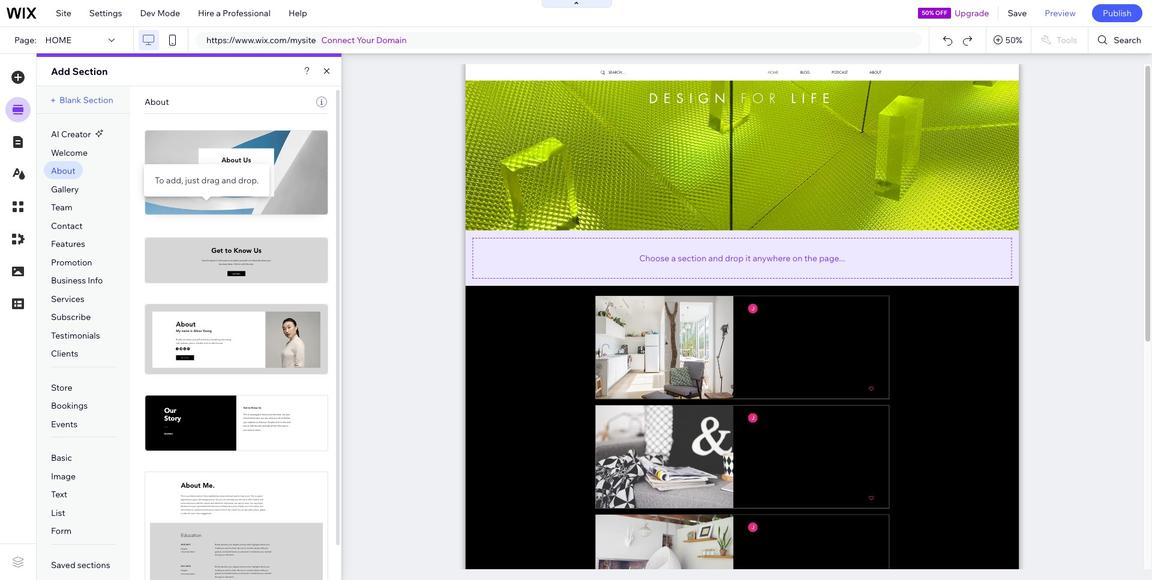 Task type: describe. For each thing, give the bounding box(es) containing it.
dev mode
[[140, 8, 180, 19]]

events
[[51, 419, 78, 430]]

50% for 50%
[[1006, 35, 1023, 46]]

on
[[793, 253, 803, 264]]

section for blank section
[[83, 95, 113, 106]]

tools
[[1057, 35, 1077, 46]]

the
[[804, 253, 817, 264]]

clients
[[51, 349, 78, 360]]

blank section
[[59, 95, 113, 106]]

choose a section and drop it anywhere on the page...
[[639, 253, 845, 264]]

to add, just drag and drop.
[[155, 175, 259, 186]]

add section
[[51, 65, 108, 77]]

add
[[51, 65, 70, 77]]

add,
[[166, 175, 183, 186]]

subscribe
[[51, 312, 91, 323]]

to
[[155, 175, 164, 186]]

section
[[678, 253, 707, 264]]

services
[[51, 294, 84, 305]]

info
[[88, 276, 103, 286]]

connect
[[321, 35, 355, 46]]

welcome
[[51, 147, 88, 158]]

tools button
[[1032, 27, 1088, 53]]

drop.
[[238, 175, 259, 186]]

settings
[[89, 8, 122, 19]]

blank
[[59, 95, 81, 106]]

1 vertical spatial about
[[51, 166, 75, 176]]

1 vertical spatial and
[[708, 253, 723, 264]]

promotion
[[51, 257, 92, 268]]

team
[[51, 202, 72, 213]]

features
[[51, 239, 85, 250]]

gallery
[[51, 184, 79, 195]]

off
[[935, 9, 947, 17]]

save button
[[999, 0, 1036, 26]]

hire a professional
[[198, 8, 271, 19]]

drag
[[201, 175, 220, 186]]

help
[[289, 8, 307, 19]]

a for professional
[[216, 8, 221, 19]]

sections
[[77, 560, 110, 571]]

text
[[51, 490, 67, 501]]

0 vertical spatial and
[[222, 175, 236, 186]]

it
[[746, 253, 751, 264]]

drop
[[725, 253, 744, 264]]

preview
[[1045, 8, 1076, 19]]

ai creator
[[51, 129, 91, 140]]



Task type: locate. For each thing, give the bounding box(es) containing it.
a right hire on the left top of the page
[[216, 8, 221, 19]]

and
[[222, 175, 236, 186], [708, 253, 723, 264]]

a for section
[[671, 253, 676, 264]]

section
[[72, 65, 108, 77], [83, 95, 113, 106]]

creator
[[61, 129, 91, 140]]

publish button
[[1092, 4, 1143, 22]]

bookings
[[51, 401, 88, 412]]

50% down save button
[[1006, 35, 1023, 46]]

50%
[[922, 9, 934, 17], [1006, 35, 1023, 46]]

business info
[[51, 276, 103, 286]]

about
[[145, 97, 169, 107], [51, 166, 75, 176]]

site
[[56, 8, 71, 19]]

home
[[45, 35, 71, 46]]

0 horizontal spatial 50%
[[922, 9, 934, 17]]

1 horizontal spatial a
[[671, 253, 676, 264]]

1 horizontal spatial about
[[145, 97, 169, 107]]

and left the drop
[[708, 253, 723, 264]]

upgrade
[[955, 8, 989, 19]]

hire
[[198, 8, 214, 19]]

form
[[51, 526, 71, 537]]

0 vertical spatial a
[[216, 8, 221, 19]]

your
[[357, 35, 374, 46]]

1 vertical spatial section
[[83, 95, 113, 106]]

a left section
[[671, 253, 676, 264]]

saved sections
[[51, 560, 110, 571]]

search button
[[1089, 27, 1152, 53]]

1 horizontal spatial 50%
[[1006, 35, 1023, 46]]

1 vertical spatial 50%
[[1006, 35, 1023, 46]]

https://www.wix.com/mysite connect your domain
[[206, 35, 407, 46]]

image
[[51, 472, 76, 482]]

50% for 50% off
[[922, 9, 934, 17]]

contact
[[51, 221, 82, 231]]

0 vertical spatial 50%
[[922, 9, 934, 17]]

a
[[216, 8, 221, 19], [671, 253, 676, 264]]

list
[[51, 508, 65, 519]]

basic
[[51, 453, 72, 464]]

saved
[[51, 560, 75, 571]]

50% left off
[[922, 9, 934, 17]]

section right the blank on the top left of the page
[[83, 95, 113, 106]]

page...
[[819, 253, 845, 264]]

save
[[1008, 8, 1027, 19]]

1 horizontal spatial and
[[708, 253, 723, 264]]

0 horizontal spatial and
[[222, 175, 236, 186]]

preview button
[[1036, 0, 1085, 26]]

50% button
[[987, 27, 1031, 53]]

section for add section
[[72, 65, 108, 77]]

testimonials
[[51, 330, 100, 341]]

publish
[[1103, 8, 1132, 19]]

0 vertical spatial section
[[72, 65, 108, 77]]

store
[[51, 383, 72, 393]]

https://www.wix.com/mysite
[[206, 35, 316, 46]]

anywhere
[[753, 253, 791, 264]]

section up blank section at the top of the page
[[72, 65, 108, 77]]

and right drag
[[222, 175, 236, 186]]

search
[[1114, 35, 1141, 46]]

50% off
[[922, 9, 947, 17]]

0 vertical spatial about
[[145, 97, 169, 107]]

just
[[185, 175, 200, 186]]

business
[[51, 276, 86, 286]]

50% inside button
[[1006, 35, 1023, 46]]

choose
[[639, 253, 669, 264]]

1 vertical spatial a
[[671, 253, 676, 264]]

ai
[[51, 129, 59, 140]]

mode
[[157, 8, 180, 19]]

0 horizontal spatial about
[[51, 166, 75, 176]]

0 horizontal spatial a
[[216, 8, 221, 19]]

professional
[[223, 8, 271, 19]]

dev
[[140, 8, 155, 19]]

domain
[[376, 35, 407, 46]]



Task type: vqa. For each thing, say whether or not it's contained in the screenshot.
'Blank Section'
yes



